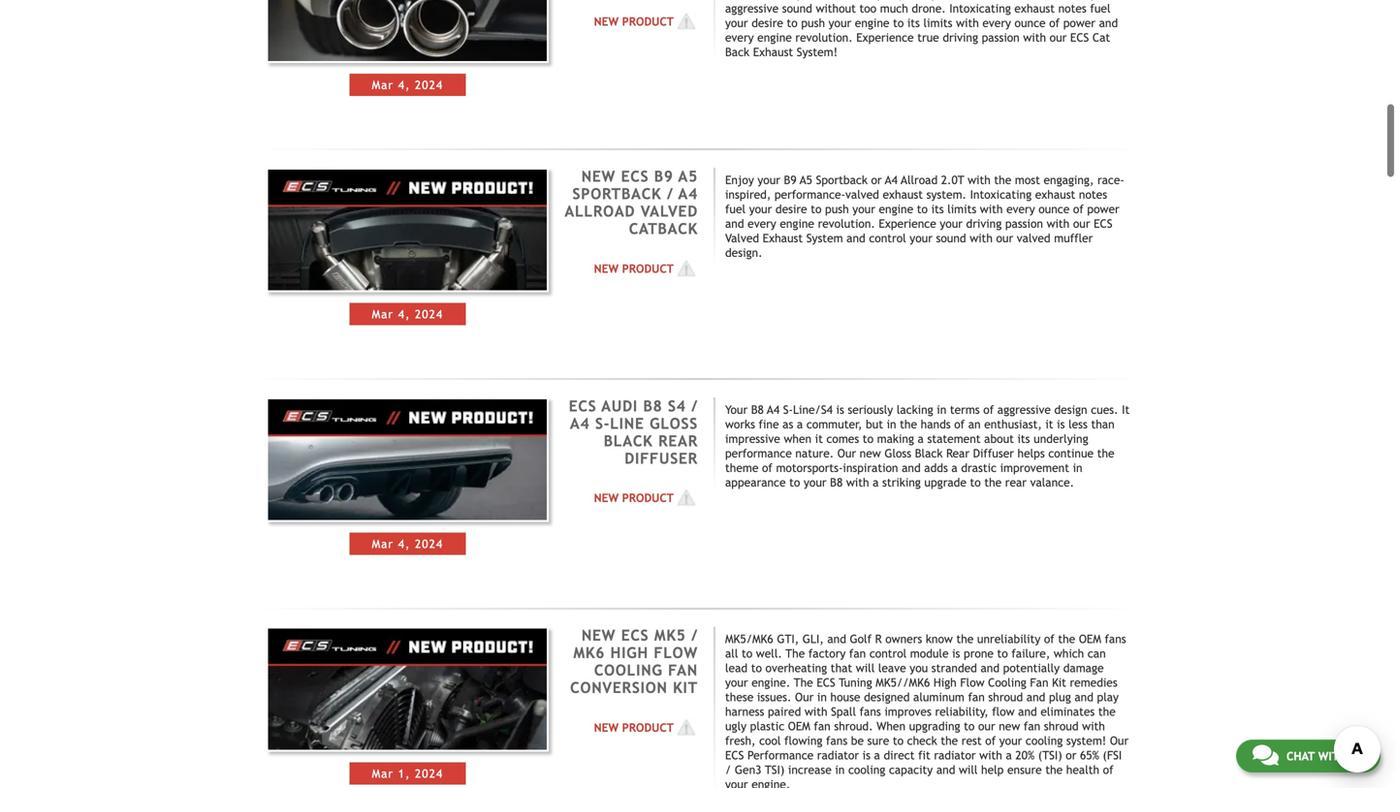 Task type: vqa. For each thing, say whether or not it's contained in the screenshot.
which
yes



Task type: locate. For each thing, give the bounding box(es) containing it.
a5 inside enjoy your b9 a5 sportback or a4 allroad 2.0t with the most engaging, race- inspired, performance-valved exhaust system. intoxicating exhaust notes fuel your desire to push your engine to its limits with every ounce of power and every engine revolution. experience your driving passion with our ecs valved exhaust system and control your sound with our valved muffler design.
[[800, 173, 813, 187]]

of inside enjoy your b9 a5 sportback or a4 allroad 2.0t with the most engaging, race- inspired, performance-valved exhaust system. intoxicating exhaust notes fuel your desire to push your engine to its limits with every ounce of power and every engine revolution. experience your driving passion with our ecs valved exhaust system and control your sound with our valved muffler design.
[[1074, 202, 1084, 216]]

chat with us link
[[1236, 740, 1381, 773]]

1 radiator from the left
[[817, 749, 859, 763]]

mk5/mk6 gti, gli, and golf r owners know the unreliability of the oem fans all to well. the factory fan control module is prone to failure, which can lead to overheating that will leave you stranded and potentially damage your engine. the ecs tuning mk5//mk6 high flow cooling fan kit remedies these issues. our in house designed aluminum fan shroud and plug and play harness paired with spall fans improves reliability, flow and eliminates the ugly plastic oem fan shroud.  when upgrading to our new fan shroud with fresh, cool flowing fans be sure to check the rest of your cooling system! our ecs performance radiator is a direct fit radiator with a 20% (tsi) or 65% (fsi / gen3 tsi) increase in cooling capacity and will help ensure the health of your engine.
[[725, 633, 1129, 788]]

mar for new ecs mk5 / mk6 high flow cooling fan conversion kit
[[372, 767, 394, 781]]

4, down ecs audi b8 s4 / a4 s-line gloss black rear diffuser image
[[398, 537, 411, 551]]

2 vertical spatial 4,
[[398, 537, 411, 551]]

with down ounce
[[1047, 217, 1070, 230]]

the down overheating
[[794, 676, 813, 690]]

control inside mk5/mk6 gti, gli, and golf r owners know the unreliability of the oem fans all to well. the factory fan control module is prone to failure, which can lead to overheating that will leave you stranded and potentially damage your engine. the ecs tuning mk5//mk6 high flow cooling fan kit remedies these issues. our in house designed aluminum fan shroud and plug and play harness paired with spall fans improves reliability, flow and eliminates the ugly plastic oem fan shroud.  when upgrading to our new fan shroud with fresh, cool flowing fans be sure to check the rest of your cooling system! our ecs performance radiator is a direct fit radiator with a 20% (tsi) or 65% (fsi / gen3 tsi) increase in cooling capacity and will help ensure the health of your engine.
[[870, 647, 907, 661]]

1 horizontal spatial cooling
[[988, 676, 1027, 690]]

s- left 's4'
[[595, 415, 610, 432]]

the up intoxicating
[[994, 173, 1012, 187]]

1 mar 4, 2024 link from the top
[[266, 0, 549, 96]]

nature.
[[796, 446, 834, 460]]

2 vertical spatial mar 4, 2024 link
[[266, 397, 549, 555]]

valved left fuel
[[641, 203, 698, 220]]

1 vertical spatial cooling
[[849, 763, 886, 777]]

a5 up performance- at the top of page
[[800, 173, 813, 187]]

fans down designed
[[860, 705, 881, 719]]

new product for mk5
[[594, 721, 674, 735]]

0 horizontal spatial b9
[[654, 168, 674, 185]]

2 mar from the top
[[372, 308, 394, 321]]

0 horizontal spatial s-
[[595, 415, 610, 432]]

diffuser
[[973, 446, 1014, 460], [625, 450, 698, 467]]

3 mar from the top
[[372, 537, 394, 551]]

1 horizontal spatial fan
[[1030, 676, 1049, 690]]

0 horizontal spatial diffuser
[[625, 450, 698, 467]]

0 horizontal spatial exhaust
[[883, 188, 923, 201]]

engine
[[879, 202, 914, 216], [780, 217, 815, 230]]

the up overheating
[[786, 647, 805, 661]]

with down driving
[[970, 231, 993, 245]]

1 vertical spatial mar 4, 2024
[[372, 308, 443, 321]]

3 new product from the top
[[594, 491, 674, 505]]

1 2024 from the top
[[415, 78, 443, 91]]

its up helps
[[1018, 432, 1031, 446]]

0 vertical spatial its
[[932, 202, 944, 216]]

impressive
[[725, 432, 781, 446]]

mar down ecs audi b8 s4 / a4 s-line gloss black rear diffuser image
[[372, 537, 394, 551]]

inspiration
[[843, 461, 899, 475]]

1 horizontal spatial b9
[[784, 173, 797, 187]]

your up 20%
[[1000, 734, 1023, 748]]

2024 for new ecs b9 a5 sportback / a4 allroad valved catback
[[415, 308, 443, 321]]

/ inside mk5/mk6 gti, gli, and golf r owners know the unreliability of the oem fans all to well. the factory fan control module is prone to failure, which can lead to overheating that will leave you stranded and potentially damage your engine. the ecs tuning mk5//mk6 high flow cooling fan kit remedies these issues. our in house designed aluminum fan shroud and plug and play harness paired with spall fans improves reliability, flow and eliminates the ugly plastic oem fan shroud.  when upgrading to our new fan shroud with fresh, cool flowing fans be sure to check the rest of your cooling system! our ecs performance radiator is a direct fit radiator with a 20% (tsi) or 65% (fsi / gen3 tsi) increase in cooling capacity and will help ensure the health of your engine.
[[725, 763, 732, 777]]

spall
[[831, 705, 856, 719]]

0 horizontal spatial high
[[611, 645, 649, 662]]

b9 inside new ecs b9 a5 sportback / a4 allroad valved catback
[[654, 168, 674, 185]]

flow inside mk5/mk6 gti, gli, and golf r owners know the unreliability of the oem fans all to well. the factory fan control module is prone to failure, which can lead to overheating that will leave you stranded and potentially damage your engine. the ecs tuning mk5//mk6 high flow cooling fan kit remedies these issues. our in house designed aluminum fan shroud and plug and play harness paired with spall fans improves reliability, flow and eliminates the ugly plastic oem fan shroud.  when upgrading to our new fan shroud with fresh, cool flowing fans be sure to check the rest of your cooling system! our ecs performance radiator is a direct fit radiator with a 20% (tsi) or 65% (fsi / gen3 tsi) increase in cooling capacity and will help ensure the health of your engine.
[[960, 676, 985, 690]]

b9 up catback
[[654, 168, 674, 185]]

b8 up fine
[[751, 403, 764, 416]]

0 vertical spatial our
[[838, 446, 856, 460]]

improves
[[885, 705, 932, 719]]

a5 inside new ecs b9 a5 sportback / a4 allroad valved catback
[[679, 168, 698, 185]]

sound
[[936, 231, 967, 245]]

aluminum
[[914, 691, 965, 704]]

1 new product from the top
[[594, 15, 674, 28]]

oem
[[1079, 633, 1102, 646], [788, 720, 811, 733]]

b9 for ecs
[[654, 168, 674, 185]]

2 mar 4, 2024 link from the top
[[266, 168, 549, 326]]

potentially
[[1003, 662, 1060, 675]]

high up conversion
[[611, 645, 649, 662]]

oem up can
[[1079, 633, 1102, 646]]

radiator down be
[[817, 749, 859, 763]]

1 horizontal spatial its
[[1018, 432, 1031, 446]]

2 vertical spatial mar 4, 2024
[[372, 537, 443, 551]]

black inside ecs audi b8 s4 / a4 s-line gloss black rear diffuser
[[604, 432, 653, 450]]

4 mar from the top
[[372, 767, 394, 781]]

3 4 image from the top
[[674, 718, 698, 738]]

but
[[866, 417, 884, 431]]

a4 inside new ecs b9 a5 sportback / a4 allroad valved catback
[[679, 185, 698, 203]]

eliminates
[[1041, 705, 1095, 719]]

ecs
[[621, 168, 649, 185], [1094, 217, 1113, 230], [569, 397, 597, 415], [621, 627, 649, 645], [817, 676, 836, 690], [725, 749, 744, 763]]

1 vertical spatial the
[[794, 676, 813, 690]]

/ inside new ecs b9 a5 sportback / a4 allroad valved catback
[[667, 185, 674, 203]]

valance.
[[1031, 476, 1075, 489]]

kit up "plug"
[[1052, 676, 1067, 690]]

fan
[[850, 647, 866, 661], [968, 691, 985, 704], [814, 720, 831, 733], [1024, 720, 1041, 733]]

upgrading
[[909, 720, 961, 733]]

allroad inside enjoy your b9 a5 sportback or a4 allroad 2.0t with the most engaging, race- inspired, performance-valved exhaust system. intoxicating exhaust notes fuel your desire to push your engine to its limits with every ounce of power and every engine revolution. experience your driving passion with our ecs valved exhaust system and control your sound with our valved muffler design.
[[901, 173, 938, 187]]

1 vertical spatial high
[[934, 676, 957, 690]]

gloss
[[650, 415, 698, 432], [885, 446, 912, 460]]

4 image
[[674, 12, 698, 31], [674, 259, 698, 278], [674, 718, 698, 738]]

/ left gen3
[[725, 763, 732, 777]]

our down the passion
[[997, 231, 1014, 245]]

ecs down power
[[1094, 217, 1113, 230]]

all
[[725, 647, 738, 661]]

b8
[[644, 397, 663, 415], [751, 403, 764, 416], [830, 476, 843, 489]]

product for b8
[[622, 491, 674, 505]]

product
[[622, 15, 674, 28], [622, 262, 674, 275], [622, 491, 674, 505], [622, 721, 674, 735]]

these
[[725, 691, 754, 704]]

will up tuning
[[856, 662, 875, 675]]

its inside your b8 a4 s-line/s4 is seriously lacking in terms of aggressive design cues. it works fine as a commuter, but in the hands of an enthusiast, it is less than impressive when it comes to making a statement about its underlying performance nature. our new gloss black rear diffuser helps continue the theme of motorsports-inspiration and adds a drastic improvement in appearance to your b8 with a striking upgrade to the rear valance.
[[1018, 432, 1031, 446]]

a4
[[885, 173, 898, 187], [679, 185, 698, 203], [767, 403, 780, 416], [570, 415, 590, 432]]

1 horizontal spatial new
[[999, 720, 1021, 733]]

/ inside new ecs mk5 / mk6 high flow cooling fan conversion kit
[[692, 627, 698, 645]]

race-
[[1098, 173, 1125, 187]]

4 2024 from the top
[[415, 767, 443, 781]]

1 vertical spatial our
[[795, 691, 814, 704]]

1 horizontal spatial our
[[838, 446, 856, 460]]

the down upgrading
[[941, 734, 958, 748]]

of down (fsi
[[1103, 763, 1114, 777]]

valved inside new ecs b9 a5 sportback / a4 allroad valved catback
[[641, 203, 698, 220]]

1 vertical spatial will
[[959, 763, 978, 777]]

new inside new ecs mk5 / mk6 high flow cooling fan conversion kit
[[582, 627, 616, 645]]

our
[[1073, 217, 1091, 230], [997, 231, 1014, 245], [979, 720, 996, 733]]

sportback inside enjoy your b9 a5 sportback or a4 allroad 2.0t with the most engaging, race- inspired, performance-valved exhaust system. intoxicating exhaust notes fuel your desire to push your engine to its limits with every ounce of power and every engine revolution. experience your driving passion with our ecs valved exhaust system and control your sound with our valved muffler design.
[[816, 173, 868, 187]]

new for new ecs b9 a5 sportback / a4 allroad valved catback link
[[594, 262, 619, 275]]

b9 inside enjoy your b9 a5 sportback or a4 allroad 2.0t with the most engaging, race- inspired, performance-valved exhaust system. intoxicating exhaust notes fuel your desire to push your engine to its limits with every ounce of power and every engine revolution. experience your driving passion with our ecs valved exhaust system and control your sound with our valved muffler design.
[[784, 173, 797, 187]]

1 vertical spatial new
[[999, 720, 1021, 733]]

allroad for 2.0t
[[901, 173, 938, 187]]

0 horizontal spatial flow
[[654, 645, 698, 662]]

and inside your b8 a4 s-line/s4 is seriously lacking in terms of aggressive design cues. it works fine as a commuter, but in the hands of an enthusiast, it is less than impressive when it comes to making a statement about its underlying performance nature. our new gloss black rear diffuser helps continue the theme of motorsports-inspiration and adds a drastic improvement in appearance to your b8 with a striking upgrade to the rear valance.
[[902, 461, 921, 475]]

exhaust
[[883, 188, 923, 201], [1036, 188, 1076, 201]]

fans up can
[[1105, 633, 1127, 646]]

1 horizontal spatial or
[[1066, 749, 1077, 763]]

(tsi)
[[1039, 749, 1063, 763]]

diffuser down about
[[973, 446, 1014, 460]]

1 vertical spatial mar 4, 2024 link
[[266, 168, 549, 326]]

2 engine. from the top
[[752, 778, 791, 788]]

a5
[[679, 168, 698, 185], [800, 173, 813, 187]]

/ right 's4'
[[692, 397, 698, 415]]

4 product from the top
[[622, 721, 674, 735]]

ecs left audi
[[569, 397, 597, 415]]

new inside your b8 a4 s-line/s4 is seriously lacking in terms of aggressive design cues. it works fine as a commuter, but in the hands of an enthusiast, it is less than impressive when it comes to making a statement about its underlying performance nature. our new gloss black rear diffuser helps continue the theme of motorsports-inspiration and adds a drastic improvement in appearance to your b8 with a striking upgrade to the rear valance.
[[860, 446, 881, 460]]

1 vertical spatial or
[[1066, 749, 1077, 763]]

4 image for /
[[674, 718, 698, 738]]

0 horizontal spatial its
[[932, 202, 944, 216]]

0 horizontal spatial oem
[[788, 720, 811, 733]]

b9
[[654, 168, 674, 185], [784, 173, 797, 187]]

mk5//mk6
[[876, 676, 930, 690]]

a4 inside enjoy your b9 a5 sportback or a4 allroad 2.0t with the most engaging, race- inspired, performance-valved exhaust system. intoxicating exhaust notes fuel your desire to push your engine to its limits with every ounce of power and every engine revolution. experience your driving passion with our ecs valved exhaust system and control your sound with our valved muffler design.
[[885, 173, 898, 187]]

you
[[910, 662, 928, 675]]

1 control from the top
[[869, 231, 907, 245]]

0 vertical spatial gloss
[[650, 415, 698, 432]]

0 horizontal spatial shroud
[[989, 691, 1023, 704]]

a4 up experience
[[885, 173, 898, 187]]

1 vertical spatial oem
[[788, 720, 811, 733]]

will
[[856, 662, 875, 675], [959, 763, 978, 777]]

2024 down the new ecs vw cc 2.0t catback exhaust system image on the left top
[[415, 78, 443, 91]]

s- up the as
[[783, 403, 793, 416]]

/ right mk5
[[692, 627, 698, 645]]

design
[[1055, 403, 1088, 416]]

1 vertical spatial 4,
[[398, 308, 411, 321]]

rear down 's4'
[[659, 432, 698, 450]]

0 horizontal spatial kit
[[673, 680, 698, 697]]

ecs audi b8 s4 / a4 s-line gloss black rear diffuser image
[[266, 397, 549, 522]]

your
[[758, 173, 781, 187], [749, 202, 772, 216], [853, 202, 876, 216], [940, 217, 963, 230], [910, 231, 933, 245], [804, 476, 827, 489], [725, 676, 748, 690], [1000, 734, 1023, 748], [725, 778, 748, 788]]

2024 down new ecs b9 a5 sportback / a4 allroad valved catback image
[[415, 308, 443, 321]]

its inside enjoy your b9 a5 sportback or a4 allroad 2.0t with the most engaging, race- inspired, performance-valved exhaust system. intoxicating exhaust notes fuel your desire to push your engine to its limits with every ounce of power and every engine revolution. experience your driving passion with our ecs valved exhaust system and control your sound with our valved muffler design.
[[932, 202, 944, 216]]

striking
[[883, 476, 921, 489]]

flow down stranded
[[960, 676, 985, 690]]

new for new ecs mk5 / mk6 high flow cooling fan conversion kit link on the bottom of page
[[594, 721, 619, 735]]

3 4, from the top
[[398, 537, 411, 551]]

a4 inside ecs audi b8 s4 / a4 s-line gloss black rear diffuser
[[570, 415, 590, 432]]

tuning
[[839, 676, 873, 690]]

intoxicating
[[970, 188, 1032, 201]]

1 horizontal spatial will
[[959, 763, 978, 777]]

cooling down mk5
[[594, 662, 663, 680]]

in
[[937, 403, 947, 416], [887, 417, 897, 431], [1073, 461, 1083, 475], [818, 691, 827, 704], [835, 763, 845, 777]]

1 horizontal spatial allroad
[[901, 173, 938, 187]]

new ecs mk5 / mk6 high flow cooling fan conversion kit
[[570, 627, 698, 697]]

2 2024 from the top
[[415, 308, 443, 321]]

a4 left audi
[[570, 415, 590, 432]]

kit down mk5
[[673, 680, 698, 697]]

mar
[[372, 78, 394, 91], [372, 308, 394, 321], [372, 537, 394, 551], [372, 767, 394, 781]]

1 horizontal spatial every
[[1007, 202, 1035, 216]]

house
[[831, 691, 861, 704]]

0 horizontal spatial b8
[[644, 397, 663, 415]]

gloss inside your b8 a4 s-line/s4 is seriously lacking in terms of aggressive design cues. it works fine as a commuter, but in the hands of an enthusiast, it is less than impressive when it comes to making a statement about its underlying performance nature. our new gloss black rear diffuser helps continue the theme of motorsports-inspiration and adds a drastic improvement in appearance to your b8 with a striking upgrade to the rear valance.
[[885, 446, 912, 460]]

3 mar 4, 2024 link from the top
[[266, 397, 549, 555]]

new down the flow
[[999, 720, 1021, 733]]

the down drastic
[[985, 476, 1002, 489]]

a5 left the enjoy
[[679, 168, 698, 185]]

fan down mk5
[[668, 662, 698, 680]]

1 horizontal spatial cooling
[[1026, 734, 1063, 748]]

us
[[1351, 750, 1365, 763]]

oem up flowing
[[788, 720, 811, 733]]

/ up catback
[[667, 185, 674, 203]]

fine
[[759, 417, 779, 431]]

new ecs mk5 / mk6 high flow cooling fan conversion kit link
[[570, 627, 698, 697]]

mar for new ecs b9 a5 sportback / a4 allroad valved catback
[[372, 308, 394, 321]]

is up stranded
[[953, 647, 961, 661]]

mar down the new ecs vw cc 2.0t catback exhaust system image on the left top
[[372, 78, 394, 91]]

0 horizontal spatial or
[[871, 173, 882, 187]]

0 vertical spatial mar 4, 2024
[[372, 78, 443, 91]]

0 horizontal spatial sportback
[[573, 185, 662, 203]]

your
[[725, 403, 748, 416]]

mar 4, 2024 for new ecs b9 a5 sportback / a4 allroad valved catback
[[372, 308, 443, 321]]

1 horizontal spatial s-
[[783, 403, 793, 416]]

sportback
[[816, 173, 868, 187], [573, 185, 662, 203]]

mar left 1,
[[372, 767, 394, 781]]

/
[[667, 185, 674, 203], [692, 397, 698, 415], [692, 627, 698, 645], [725, 763, 732, 777]]

shroud down eliminates
[[1044, 720, 1079, 733]]

of down notes
[[1074, 202, 1084, 216]]

the
[[786, 647, 805, 661], [794, 676, 813, 690]]

allroad for valved
[[565, 203, 636, 220]]

0 horizontal spatial fan
[[668, 662, 698, 680]]

b8 inside ecs audi b8 s4 / a4 s-line gloss black rear diffuser
[[644, 397, 663, 415]]

1 horizontal spatial valved
[[725, 231, 759, 245]]

helps
[[1018, 446, 1045, 460]]

2 horizontal spatial our
[[1110, 734, 1129, 748]]

2024 right 1,
[[415, 767, 443, 781]]

3 2024 from the top
[[415, 537, 443, 551]]

your up sound
[[940, 217, 963, 230]]

3 product from the top
[[622, 491, 674, 505]]

1 horizontal spatial black
[[915, 446, 943, 460]]

1 horizontal spatial engine
[[879, 202, 914, 216]]

a5 for your
[[800, 173, 813, 187]]

2 mar 4, 2024 from the top
[[372, 308, 443, 321]]

issues.
[[757, 691, 792, 704]]

diffuser inside your b8 a4 s-line/s4 is seriously lacking in terms of aggressive design cues. it works fine as a commuter, but in the hands of an enthusiast, it is less than impressive when it comes to making a statement about its underlying performance nature. our new gloss black rear diffuser helps continue the theme of motorsports-inspiration and adds a drastic improvement in appearance to your b8 with a striking upgrade to the rear valance.
[[973, 446, 1014, 460]]

1 horizontal spatial a5
[[800, 173, 813, 187]]

as
[[783, 417, 794, 431]]

or up revolution.
[[871, 173, 882, 187]]

engine. up issues.
[[752, 676, 791, 690]]

gti,
[[777, 633, 799, 646]]

new inside mk5/mk6 gti, gli, and golf r owners know the unreliability of the oem fans all to well. the factory fan control module is prone to failure, which can lead to overheating that will leave you stranded and potentially damage your engine. the ecs tuning mk5//mk6 high flow cooling fan kit remedies these issues. our in house designed aluminum fan shroud and plug and play harness paired with spall fans improves reliability, flow and eliminates the ugly plastic oem fan shroud.  when upgrading to our new fan shroud with fresh, cool flowing fans be sure to check the rest of your cooling system! our ecs performance radiator is a direct fit radiator with a 20% (tsi) or 65% (fsi / gen3 tsi) increase in cooling capacity and will help ensure the health of your engine.
[[999, 720, 1021, 733]]

0 horizontal spatial our
[[979, 720, 996, 733]]

design.
[[725, 246, 763, 259]]

3 mar 4, 2024 from the top
[[372, 537, 443, 551]]

golf
[[850, 633, 872, 646]]

exhaust up experience
[[883, 188, 923, 201]]

0 vertical spatial will
[[856, 662, 875, 675]]

0 vertical spatial valved
[[846, 188, 880, 201]]

is down be
[[863, 749, 871, 763]]

2 product from the top
[[622, 262, 674, 275]]

mar down new ecs b9 a5 sportback / a4 allroad valved catback image
[[372, 308, 394, 321]]

its down system.
[[932, 202, 944, 216]]

its
[[932, 202, 944, 216], [1018, 432, 1031, 446]]

high inside mk5/mk6 gti, gli, and golf r owners know the unreliability of the oem fans all to well. the factory fan control module is prone to failure, which can lead to overheating that will leave you stranded and potentially damage your engine. the ecs tuning mk5//mk6 high flow cooling fan kit remedies these issues. our in house designed aluminum fan shroud and plug and play harness paired with spall fans improves reliability, flow and eliminates the ugly plastic oem fan shroud.  when upgrading to our new fan shroud with fresh, cool flowing fans be sure to check the rest of your cooling system! our ecs performance radiator is a direct fit radiator with a 20% (tsi) or 65% (fsi / gen3 tsi) increase in cooling capacity and will help ensure the health of your engine.
[[934, 676, 957, 690]]

2024
[[415, 78, 443, 91], [415, 308, 443, 321], [415, 537, 443, 551], [415, 767, 443, 781]]

b9 for your
[[784, 173, 797, 187]]

0 vertical spatial flow
[[654, 645, 698, 662]]

1 horizontal spatial shroud
[[1044, 720, 1079, 733]]

0 horizontal spatial every
[[748, 217, 777, 230]]

product for mk5
[[622, 721, 674, 735]]

0 horizontal spatial cooling
[[594, 662, 663, 680]]

black
[[604, 432, 653, 450], [915, 446, 943, 460]]

lacking
[[897, 403, 934, 416]]

2 control from the top
[[870, 647, 907, 661]]

fan up reliability,
[[968, 691, 985, 704]]

system.
[[927, 188, 967, 201]]

2 4 image from the top
[[674, 259, 698, 278]]

will left help
[[959, 763, 978, 777]]

fan inside mk5/mk6 gti, gli, and golf r owners know the unreliability of the oem fans all to well. the factory fan control module is prone to failure, which can lead to overheating that will leave you stranded and potentially damage your engine. the ecs tuning mk5//mk6 high flow cooling fan kit remedies these issues. our in house designed aluminum fan shroud and plug and play harness paired with spall fans improves reliability, flow and eliminates the ugly plastic oem fan shroud.  when upgrading to our new fan shroud with fresh, cool flowing fans be sure to check the rest of your cooling system! our ecs performance radiator is a direct fit radiator with a 20% (tsi) or 65% (fsi / gen3 tsi) increase in cooling capacity and will help ensure the health of your engine.
[[1030, 676, 1049, 690]]

theme
[[725, 461, 759, 475]]

every up the passion
[[1007, 202, 1035, 216]]

0 vertical spatial 4 image
[[674, 12, 698, 31]]

or left 65%
[[1066, 749, 1077, 763]]

2024 down ecs audi b8 s4 / a4 s-line gloss black rear diffuser image
[[415, 537, 443, 551]]

fans
[[1105, 633, 1127, 646], [860, 705, 881, 719], [826, 734, 848, 748]]

0 horizontal spatial valved
[[846, 188, 880, 201]]

inspired,
[[725, 188, 771, 201]]

1 vertical spatial valved
[[725, 231, 759, 245]]

and down prone
[[981, 662, 1000, 675]]

your down 'inspired,'
[[749, 202, 772, 216]]

our up paired
[[795, 691, 814, 704]]

harness
[[725, 705, 765, 719]]

our up rest
[[979, 720, 996, 733]]

1 vertical spatial engine.
[[752, 778, 791, 788]]

ecs inside ecs audi b8 s4 / a4 s-line gloss black rear diffuser
[[569, 397, 597, 415]]

0 horizontal spatial allroad
[[565, 203, 636, 220]]

/ inside ecs audi b8 s4 / a4 s-line gloss black rear diffuser
[[692, 397, 698, 415]]

0 vertical spatial 4,
[[398, 78, 411, 91]]

0 horizontal spatial black
[[604, 432, 653, 450]]

a down hands
[[918, 432, 924, 446]]

to down but
[[863, 432, 874, 446]]

1 vertical spatial allroad
[[565, 203, 636, 220]]

0 vertical spatial oem
[[1079, 633, 1102, 646]]

0 horizontal spatial rear
[[659, 432, 698, 450]]

to down motorsports-
[[790, 476, 800, 489]]

1 horizontal spatial flow
[[960, 676, 985, 690]]

our
[[838, 446, 856, 460], [795, 691, 814, 704], [1110, 734, 1129, 748]]

1 horizontal spatial gloss
[[885, 446, 912, 460]]

1 vertical spatial engine
[[780, 217, 815, 230]]

1 vertical spatial every
[[748, 217, 777, 230]]

diffuser inside ecs audi b8 s4 / a4 s-line gloss black rear diffuser
[[625, 450, 698, 467]]

1 vertical spatial gloss
[[885, 446, 912, 460]]

every
[[1007, 202, 1035, 216], [748, 217, 777, 230]]

4 new product from the top
[[594, 721, 674, 735]]

sportback inside new ecs b9 a5 sportback / a4 allroad valved catback
[[573, 185, 662, 203]]

cool
[[759, 734, 781, 748]]

to up 'direct'
[[893, 734, 904, 748]]

is up commuter,
[[837, 403, 845, 416]]

1 horizontal spatial rear
[[947, 446, 970, 460]]

rear down the statement in the bottom right of the page
[[947, 446, 970, 460]]

0 vertical spatial it
[[1046, 417, 1054, 431]]

mar 4, 2024 down the new ecs vw cc 2.0t catback exhaust system image on the left top
[[372, 78, 443, 91]]

0 vertical spatial control
[[869, 231, 907, 245]]

0 horizontal spatial new
[[860, 446, 881, 460]]

know
[[926, 633, 953, 646]]

0 vertical spatial engine.
[[752, 676, 791, 690]]

diffuser up 4 icon on the bottom of the page
[[625, 450, 698, 467]]

fan inside new ecs mk5 / mk6 high flow cooling fan conversion kit
[[668, 662, 698, 680]]

0 horizontal spatial a5
[[679, 168, 698, 185]]

2 new product from the top
[[594, 262, 674, 275]]

high up aluminum
[[934, 676, 957, 690]]

0 vertical spatial new
[[860, 446, 881, 460]]

2 4, from the top
[[398, 308, 411, 321]]

0 horizontal spatial gloss
[[650, 415, 698, 432]]

upgrade
[[925, 476, 967, 489]]

b8 down motorsports-
[[830, 476, 843, 489]]

sportback for /
[[573, 185, 662, 203]]

allroad inside new ecs b9 a5 sportback / a4 allroad valved catback
[[565, 203, 636, 220]]

4 image
[[674, 489, 698, 508]]

to down mk5/mk6 on the bottom of page
[[742, 647, 753, 661]]

0 horizontal spatial it
[[815, 432, 823, 446]]

comes
[[827, 432, 859, 446]]

1 vertical spatial control
[[870, 647, 907, 661]]

enjoy your b9 a5 sportback or a4 allroad 2.0t with the most engaging, race- inspired, performance-valved exhaust system. intoxicating exhaust notes fuel your desire to push your engine to its limits with every ounce of power and every engine revolution. experience your driving passion with our ecs valved exhaust system and control your sound with our valved muffler design.
[[725, 173, 1125, 259]]

module
[[910, 647, 949, 661]]

1 horizontal spatial kit
[[1052, 676, 1067, 690]]

engine.
[[752, 676, 791, 690], [752, 778, 791, 788]]

stranded
[[932, 662, 977, 675]]

engine. down tsi)
[[752, 778, 791, 788]]

1 horizontal spatial sportback
[[816, 173, 868, 187]]

drastic
[[961, 461, 997, 475]]

0 horizontal spatial radiator
[[817, 749, 859, 763]]

0 horizontal spatial engine
[[780, 217, 815, 230]]

about
[[985, 432, 1014, 446]]

our inside your b8 a4 s-line/s4 is seriously lacking in terms of aggressive design cues. it works fine as a commuter, but in the hands of an enthusiast, it is less than impressive when it comes to making a statement about its underlying performance nature. our new gloss black rear diffuser helps continue the theme of motorsports-inspiration and adds a drastic improvement in appearance to your b8 with a striking upgrade to the rear valance.
[[838, 446, 856, 460]]

1 horizontal spatial valved
[[1017, 231, 1051, 245]]

2 radiator from the left
[[934, 749, 976, 763]]

control
[[869, 231, 907, 245], [870, 647, 907, 661]]

1 horizontal spatial high
[[934, 676, 957, 690]]

fuel
[[725, 202, 746, 216]]



Task type: describe. For each thing, give the bounding box(es) containing it.
your down lead
[[725, 676, 748, 690]]

paired
[[768, 705, 801, 719]]

adds
[[925, 461, 948, 475]]

line/s4
[[793, 403, 833, 416]]

65%
[[1080, 749, 1100, 763]]

rear inside your b8 a4 s-line/s4 is seriously lacking in terms of aggressive design cues. it works fine as a commuter, but in the hands of an enthusiast, it is less than impressive when it comes to making a statement about its underlying performance nature. our new gloss black rear diffuser helps continue the theme of motorsports-inspiration and adds a drastic improvement in appearance to your b8 with a striking upgrade to the rear valance.
[[947, 446, 970, 460]]

4 image for a5
[[674, 259, 698, 278]]

new ecs vw cc 2.0t catback exhaust system image
[[266, 0, 549, 63]]

0 vertical spatial engine
[[879, 202, 914, 216]]

remedies
[[1070, 676, 1118, 690]]

2.0t
[[941, 173, 965, 187]]

ecs down that
[[817, 676, 836, 690]]

s4
[[668, 397, 686, 415]]

to down performance- at the top of page
[[811, 202, 822, 216]]

with inside your b8 a4 s-line/s4 is seriously lacking in terms of aggressive design cues. it works fine as a commuter, but in the hands of an enthusiast, it is less than impressive when it comes to making a statement about its underlying performance nature. our new gloss black rear diffuser helps continue the theme of motorsports-inspiration and adds a drastic improvement in appearance to your b8 with a striking upgrade to the rear valance.
[[847, 476, 870, 489]]

line
[[610, 415, 645, 432]]

in down the "continue"
[[1073, 461, 1083, 475]]

with left us
[[1319, 750, 1347, 763]]

with up driving
[[980, 202, 1003, 216]]

push
[[825, 202, 849, 216]]

the inside enjoy your b9 a5 sportback or a4 allroad 2.0t with the most engaging, race- inspired, performance-valved exhaust system. intoxicating exhaust notes fuel your desire to push your engine to its limits with every ounce of power and every engine revolution. experience your driving passion with our ecs valved exhaust system and control your sound with our valved muffler design.
[[994, 173, 1012, 187]]

flow
[[992, 705, 1015, 719]]

rear
[[1006, 476, 1027, 489]]

comments image
[[1253, 744, 1279, 767]]

to down unreliability at the right
[[998, 647, 1008, 661]]

ecs down fresh,
[[725, 749, 744, 763]]

a4 inside your b8 a4 s-line/s4 is seriously lacking in terms of aggressive design cues. it works fine as a commuter, but in the hands of an enthusiast, it is less than impressive when it comes to making a statement about its underlying performance nature. our new gloss black rear diffuser helps continue the theme of motorsports-inspiration and adds a drastic improvement in appearance to your b8 with a striking upgrade to the rear valance.
[[767, 403, 780, 416]]

0 horizontal spatial cooling
[[849, 763, 886, 777]]

driving
[[967, 217, 1002, 230]]

a left 20%
[[1006, 749, 1012, 763]]

product for b9
[[622, 262, 674, 275]]

with up intoxicating
[[968, 173, 991, 187]]

help
[[982, 763, 1004, 777]]

chat
[[1287, 750, 1315, 763]]

the up which
[[1058, 633, 1076, 646]]

2 horizontal spatial b8
[[830, 476, 843, 489]]

fan down the golf
[[850, 647, 866, 661]]

2024 for ecs audi b8 s4 / a4 s-line gloss black rear diffuser
[[415, 537, 443, 551]]

in left house
[[818, 691, 827, 704]]

plastic
[[750, 720, 785, 733]]

owners
[[886, 633, 923, 646]]

ounce
[[1039, 202, 1070, 216]]

ecs inside new ecs mk5 / mk6 high flow cooling fan conversion kit
[[621, 627, 649, 645]]

most
[[1015, 173, 1041, 187]]

a down inspiration
[[873, 476, 879, 489]]

1 4 image from the top
[[674, 12, 698, 31]]

high inside new ecs mk5 / mk6 high flow cooling fan conversion kit
[[611, 645, 649, 662]]

passion
[[1006, 217, 1044, 230]]

the down than
[[1098, 446, 1115, 460]]

making
[[877, 432, 915, 446]]

mk5
[[655, 627, 686, 645]]

than
[[1092, 417, 1115, 431]]

failure,
[[1012, 647, 1051, 661]]

overheating
[[766, 662, 827, 675]]

enthusiast,
[[985, 417, 1042, 431]]

0 horizontal spatial will
[[856, 662, 875, 675]]

1 mar from the top
[[372, 78, 394, 91]]

r
[[875, 633, 882, 646]]

cooling inside new ecs mk5 / mk6 high flow cooling fan conversion kit
[[594, 662, 663, 680]]

with up help
[[980, 749, 1003, 763]]

prone
[[964, 647, 994, 661]]

our inside mk5/mk6 gti, gli, and golf r owners know the unreliability of the oem fans all to well. the factory fan control module is prone to failure, which can lead to overheating that will leave you stranded and potentially damage your engine. the ecs tuning mk5//mk6 high flow cooling fan kit remedies these issues. our in house designed aluminum fan shroud and plug and play harness paired with spall fans improves reliability, flow and eliminates the ugly plastic oem fan shroud.  when upgrading to our new fan shroud with fresh, cool flowing fans be sure to check the rest of your cooling system! our ecs performance radiator is a direct fit radiator with a 20% (tsi) or 65% (fsi / gen3 tsi) increase in cooling capacity and will help ensure the health of your engine.
[[979, 720, 996, 733]]

1,
[[398, 767, 411, 781]]

black inside your b8 a4 s-line/s4 is seriously lacking in terms of aggressive design cues. it works fine as a commuter, but in the hands of an enthusiast, it is less than impressive when it comes to making a statement about its underlying performance nature. our new gloss black rear diffuser helps continue the theme of motorsports-inspiration and adds a drastic improvement in appearance to your b8 with a striking upgrade to the rear valance.
[[915, 446, 943, 460]]

chat with us
[[1287, 750, 1365, 763]]

plug
[[1049, 691, 1071, 704]]

your b8 a4 s-line/s4 is seriously lacking in terms of aggressive design cues. it works fine as a commuter, but in the hands of an enthusiast, it is less than impressive when it comes to making a statement about its underlying performance nature. our new gloss black rear diffuser helps continue the theme of motorsports-inspiration and adds a drastic improvement in appearance to your b8 with a striking upgrade to the rear valance.
[[725, 403, 1130, 489]]

s- inside your b8 a4 s-line/s4 is seriously lacking in terms of aggressive design cues. it works fine as a commuter, but in the hands of an enthusiast, it is less than impressive when it comes to making a statement about its underlying performance nature. our new gloss black rear diffuser helps continue the theme of motorsports-inspiration and adds a drastic improvement in appearance to your b8 with a striking upgrade to the rear valance.
[[783, 403, 793, 416]]

your up 'inspired,'
[[758, 173, 781, 187]]

underlying
[[1034, 432, 1089, 446]]

in up hands
[[937, 403, 947, 416]]

of right 'terms'
[[984, 403, 994, 416]]

mar for ecs audi b8 s4 / a4 s-line gloss black rear diffuser
[[372, 537, 394, 551]]

0 horizontal spatial fans
[[826, 734, 848, 748]]

motorsports-
[[776, 461, 843, 475]]

statement
[[928, 432, 981, 446]]

flow inside new ecs mk5 / mk6 high flow cooling fan conversion kit
[[654, 645, 698, 662]]

of down performance
[[762, 461, 773, 475]]

new inside new ecs b9 a5 sportback / a4 allroad valved catback
[[582, 168, 616, 185]]

performance-
[[775, 188, 846, 201]]

mar 4, 2024 for ecs audi b8 s4 / a4 s-line gloss black rear diffuser
[[372, 537, 443, 551]]

commuter,
[[807, 417, 863, 431]]

your down experience
[[910, 231, 933, 245]]

ecs inside enjoy your b9 a5 sportback or a4 allroad 2.0t with the most engaging, race- inspired, performance-valved exhaust system. intoxicating exhaust notes fuel your desire to push your engine to its limits with every ounce of power and every engine revolution. experience your driving passion with our ecs valved exhaust system and control your sound with our valved muffler design.
[[1094, 217, 1113, 230]]

kit inside mk5/mk6 gti, gli, and golf r owners know the unreliability of the oem fans all to well. the factory fan control module is prone to failure, which can lead to overheating that will leave you stranded and potentially damage your engine. the ecs tuning mk5//mk6 high flow cooling fan kit remedies these issues. our in house designed aluminum fan shroud and plug and play harness paired with spall fans improves reliability, flow and eliminates the ugly plastic oem fan shroud.  when upgrading to our new fan shroud with fresh, cool flowing fans be sure to check the rest of your cooling system! our ecs performance radiator is a direct fit radiator with a 20% (tsi) or 65% (fsi / gen3 tsi) increase in cooling capacity and will help ensure the health of your engine.
[[1052, 676, 1067, 690]]

new for ecs audi b8 s4 / a4 s-line gloss black rear diffuser link
[[594, 491, 619, 505]]

designed
[[864, 691, 910, 704]]

factory
[[809, 647, 846, 661]]

1 vertical spatial valved
[[1017, 231, 1051, 245]]

sportback for or
[[816, 173, 868, 187]]

the down play
[[1099, 705, 1116, 719]]

continue
[[1049, 446, 1094, 460]]

an
[[969, 417, 981, 431]]

improvement
[[1000, 461, 1070, 475]]

ensure
[[1008, 763, 1042, 777]]

a5 for ecs
[[679, 168, 698, 185]]

cooling inside mk5/mk6 gti, gli, and golf r owners know the unreliability of the oem fans all to well. the factory fan control module is prone to failure, which can lead to overheating that will leave you stranded and potentially damage your engine. the ecs tuning mk5//mk6 high flow cooling fan kit remedies these issues. our in house designed aluminum fan shroud and plug and play harness paired with spall fans improves reliability, flow and eliminates the ugly plastic oem fan shroud.  when upgrading to our new fan shroud with fresh, cool flowing fans be sure to check the rest of your cooling system! our ecs performance radiator is a direct fit radiator with a 20% (tsi) or 65% (fsi / gen3 tsi) increase in cooling capacity and will help ensure the health of your engine.
[[988, 676, 1027, 690]]

1 vertical spatial shroud
[[1044, 720, 1079, 733]]

valved inside enjoy your b9 a5 sportback or a4 allroad 2.0t with the most engaging, race- inspired, performance-valved exhaust system. intoxicating exhaust notes fuel your desire to push your engine to its limits with every ounce of power and every engine revolution. experience your driving passion with our ecs valved exhaust system and control your sound with our valved muffler design.
[[725, 231, 759, 245]]

tsi)
[[765, 763, 785, 777]]

play
[[1097, 691, 1119, 704]]

when
[[784, 432, 812, 446]]

sure
[[868, 734, 890, 748]]

enjoy
[[725, 173, 754, 187]]

new ecs b9 a5 sportback / a4 allroad valved catback image
[[266, 168, 549, 293]]

a down sure
[[874, 749, 880, 763]]

performance
[[748, 749, 814, 763]]

your inside your b8 a4 s-line/s4 is seriously lacking in terms of aggressive design cues. it works fine as a commuter, but in the hands of an enthusiast, it is less than impressive when it comes to making a statement about its underlying performance nature. our new gloss black rear diffuser helps continue the theme of motorsports-inspiration and adds a drastic improvement in appearance to your b8 with a striking upgrade to the rear valance.
[[804, 476, 827, 489]]

new ecs b9 a5 sportback / a4 allroad valved catback link
[[565, 168, 698, 238]]

the down (tsi)
[[1046, 763, 1063, 777]]

your up revolution.
[[853, 202, 876, 216]]

exhaust
[[763, 231, 803, 245]]

and right capacity
[[937, 763, 956, 777]]

and right the flow
[[1019, 705, 1037, 719]]

0 vertical spatial cooling
[[1026, 734, 1063, 748]]

performance
[[725, 446, 792, 460]]

with left spall
[[805, 705, 828, 719]]

aggressive
[[998, 403, 1051, 416]]

leave
[[879, 662, 906, 675]]

damage
[[1064, 662, 1104, 675]]

less
[[1069, 417, 1088, 431]]

and down revolution.
[[847, 231, 866, 245]]

1 product from the top
[[622, 15, 674, 28]]

gloss inside ecs audi b8 s4 / a4 s-line gloss black rear diffuser
[[650, 415, 698, 432]]

gen3
[[735, 763, 762, 777]]

the down lacking
[[900, 417, 918, 431]]

fan up 20%
[[1024, 720, 1041, 733]]

catback
[[629, 220, 698, 238]]

a up upgrade
[[952, 461, 958, 475]]

or inside enjoy your b9 a5 sportback or a4 allroad 2.0t with the most engaging, race- inspired, performance-valved exhaust system. intoxicating exhaust notes fuel your desire to push your engine to its limits with every ounce of power and every engine revolution. experience your driving passion with our ecs valved exhaust system and control your sound with our valved muffler design.
[[871, 173, 882, 187]]

gli,
[[803, 633, 824, 646]]

4, for new ecs b9 a5 sportback / a4 allroad valved catback
[[398, 308, 411, 321]]

new product for b9
[[594, 262, 674, 275]]

the up prone
[[957, 633, 974, 646]]

a right the as
[[797, 417, 803, 431]]

to up experience
[[917, 202, 928, 216]]

health
[[1067, 763, 1100, 777]]

experience
[[879, 217, 937, 230]]

rear inside ecs audi b8 s4 / a4 s-line gloss black rear diffuser
[[659, 432, 698, 450]]

unreliability
[[978, 633, 1041, 646]]

or inside mk5/mk6 gti, gli, and golf r owners know the unreliability of the oem fans all to well. the factory fan control module is prone to failure, which can lead to overheating that will leave you stranded and potentially damage your engine. the ecs tuning mk5//mk6 high flow cooling fan kit remedies these issues. our in house designed aluminum fan shroud and plug and play harness paired with spall fans improves reliability, flow and eliminates the ugly plastic oem fan shroud.  when upgrading to our new fan shroud with fresh, cool flowing fans be sure to check the rest of your cooling system! our ecs performance radiator is a direct fit radiator with a 20% (tsi) or 65% (fsi / gen3 tsi) increase in cooling capacity and will help ensure the health of your engine.
[[1066, 749, 1077, 763]]

ecs inside new ecs b9 a5 sportback / a4 allroad valved catback
[[621, 168, 649, 185]]

4, for ecs audi b8 s4 / a4 s-line gloss black rear diffuser
[[398, 537, 411, 551]]

new ecs mk5 / mk6 high flow cooling fan conversion kit image
[[266, 627, 549, 752]]

revolution.
[[818, 217, 876, 230]]

1 horizontal spatial b8
[[751, 403, 764, 416]]

limits
[[948, 202, 977, 216]]

and up factory
[[828, 633, 847, 646]]

20%
[[1016, 749, 1035, 763]]

your down gen3
[[725, 778, 748, 788]]

mk6
[[574, 645, 605, 662]]

2024 for new ecs mk5 / mk6 high flow cooling fan conversion kit
[[415, 767, 443, 781]]

which
[[1054, 647, 1085, 661]]

s- inside ecs audi b8 s4 / a4 s-line gloss black rear diffuser
[[595, 415, 610, 432]]

that
[[831, 662, 853, 675]]

1 4, from the top
[[398, 78, 411, 91]]

to up rest
[[964, 720, 975, 733]]

0 vertical spatial fans
[[1105, 633, 1127, 646]]

2 vertical spatial our
[[1110, 734, 1129, 748]]

to down drastic
[[970, 476, 981, 489]]

it
[[1122, 403, 1130, 416]]

audi
[[602, 397, 638, 415]]

in up making
[[887, 417, 897, 431]]

of left an
[[955, 417, 965, 431]]

kit inside new ecs mk5 / mk6 high flow cooling fan conversion kit
[[673, 680, 698, 697]]

1 vertical spatial fans
[[860, 705, 881, 719]]

2 horizontal spatial our
[[1073, 217, 1091, 230]]

of right rest
[[986, 734, 996, 748]]

and left "plug"
[[1027, 691, 1046, 704]]

control inside enjoy your b9 a5 sportback or a4 allroad 2.0t with the most engaging, race- inspired, performance-valved exhaust system. intoxicating exhaust notes fuel your desire to push your engine to its limits with every ounce of power and every engine revolution. experience your driving passion with our ecs valved exhaust system and control your sound with our valved muffler design.
[[869, 231, 907, 245]]

2 exhaust from the left
[[1036, 188, 1076, 201]]

to down "well." at the bottom right of the page
[[751, 662, 762, 675]]

is up underlying
[[1057, 417, 1065, 431]]

1 engine. from the top
[[752, 676, 791, 690]]

engaging,
[[1044, 173, 1094, 187]]

new for 1st mar 4, 2024 link
[[594, 15, 619, 28]]

1 mar 4, 2024 from the top
[[372, 78, 443, 91]]

seriously
[[848, 403, 893, 416]]

mar 4, 2024 link for ecs audi b8 s4 / a4 s-line gloss black rear diffuser
[[266, 397, 549, 555]]

new product for b8
[[594, 491, 674, 505]]

1 horizontal spatial oem
[[1079, 633, 1102, 646]]

fit
[[919, 749, 931, 763]]

0 vertical spatial every
[[1007, 202, 1035, 216]]

1 vertical spatial our
[[997, 231, 1014, 245]]

with up "system!"
[[1083, 720, 1105, 733]]

conversion
[[570, 680, 668, 697]]

1 exhaust from the left
[[883, 188, 923, 201]]

and down remedies
[[1075, 691, 1094, 704]]

0 vertical spatial the
[[786, 647, 805, 661]]

in right increase
[[835, 763, 845, 777]]

check
[[907, 734, 938, 748]]

of up failure,
[[1044, 633, 1055, 646]]

fan up flowing
[[814, 720, 831, 733]]

power
[[1088, 202, 1120, 216]]

mar 4, 2024 link for new ecs b9 a5 sportback / a4 allroad valved catback
[[266, 168, 549, 326]]

and down fuel
[[725, 217, 744, 230]]



